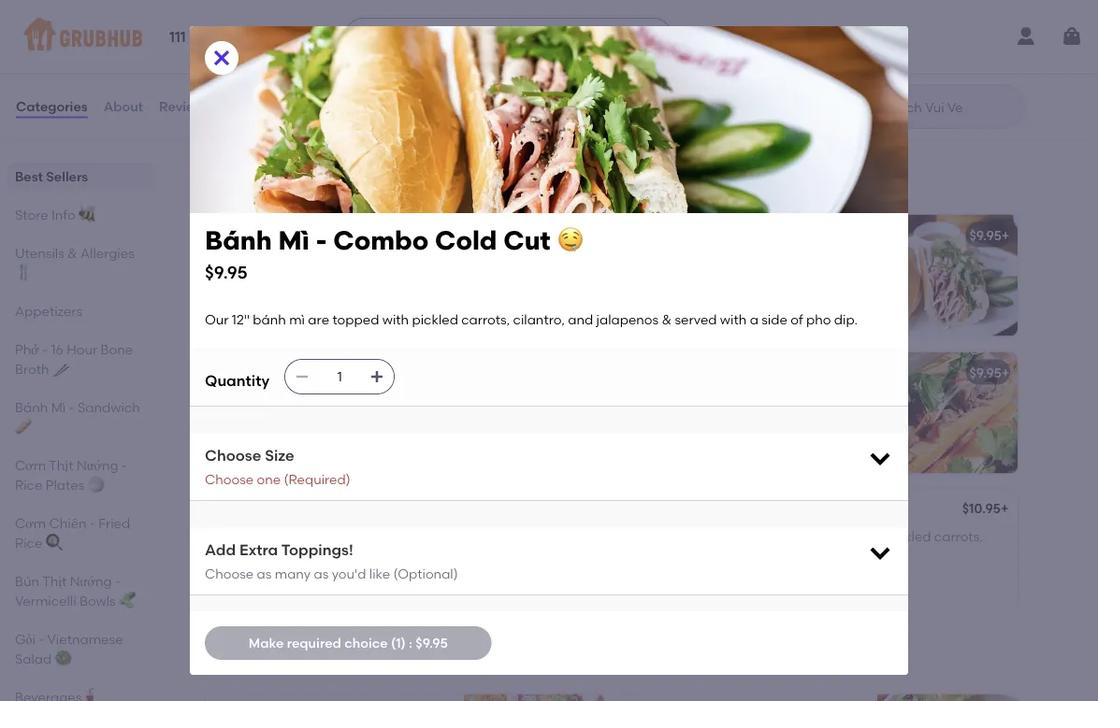 Task type: vqa. For each thing, say whether or not it's contained in the screenshot.
the leftmost svg icon
yes



Task type: locate. For each thing, give the bounding box(es) containing it.
🥖 inside tab
[[15, 419, 28, 435]]

choose left one
[[205, 472, 254, 488]]

limes down angeles
[[253, 72, 286, 87]]

bean
[[738, 49, 771, 65], [324, 53, 357, 68]]

side
[[796, 292, 822, 308], [762, 312, 788, 328], [382, 429, 408, 445], [796, 429, 822, 445], [382, 571, 408, 586]]

3 choose from the top
[[205, 566, 254, 582]]

cold for bánh mì - combo cold cut 🤤 $9.95
[[435, 225, 497, 256]]

bánh mì - sandwich 🥖
[[202, 171, 421, 194], [15, 400, 140, 435]]

0 horizontal spatial bánh mì - sandwich 🥖
[[15, 400, 140, 435]]

sprouts,
[[774, 49, 824, 65], [360, 53, 411, 68]]

🤤 for bánh mì - combo cold cut 🤤 $9.95
[[557, 225, 583, 256]]

cơm left the make
[[202, 651, 248, 674]]

tab
[[15, 688, 146, 702]]

appetizers tab
[[15, 301, 146, 321]]

0 horizontal spatial sprouts,
[[360, 53, 411, 68]]

0 horizontal spatial cut
[[504, 225, 551, 256]]

0 vertical spatial 🍚
[[88, 477, 101, 493]]

0 vertical spatial thịt
[[49, 458, 73, 473]]

bánh inside tab
[[15, 400, 48, 415]]

0 vertical spatial plates
[[46, 477, 84, 493]]

nướng
[[77, 458, 119, 473], [70, 574, 112, 589], [295, 651, 360, 674]]

cold inside bánh mì - combo cold cut 🤤 $9.95
[[435, 225, 497, 256]]

🍚 up cơm chiên - fried rice 🍳 tab at the left bottom of page
[[88, 477, 101, 493]]

sandwich inside tab
[[78, 400, 140, 415]]

111 n los angeles st
[[169, 29, 304, 46]]

1 horizontal spatial bean
[[738, 49, 771, 65]]

served down angeles
[[248, 53, 291, 68]]

0 horizontal spatial svg image
[[307, 32, 319, 44]]

bánh mì - sandwich 🥖 up egg
[[202, 171, 421, 194]]

of
[[825, 292, 837, 308], [791, 312, 803, 328], [411, 429, 424, 445], [825, 429, 837, 445], [411, 571, 424, 586]]

1 vertical spatial sandwich
[[78, 400, 140, 415]]

🍳 inside cơm chiên - fried rice 🍳
[[46, 535, 59, 551]]

&
[[67, 245, 77, 261], [696, 292, 706, 308], [662, 312, 672, 328], [282, 429, 292, 445], [696, 429, 706, 445], [282, 571, 292, 586]]

rice up cơm chiên - fried rice 🍳
[[15, 477, 42, 493]]

rice inside cơm thịt nướng - rice plates 🍚
[[15, 477, 42, 493]]

$9.95 + for vegetarian! our 12" bánh mì are topped with pickled carrots, cilantro, and jalapenos.
[[556, 227, 596, 243]]

🍳
[[344, 227, 357, 243], [46, 535, 59, 551]]

0 vertical spatial 🍳
[[344, 227, 357, 243]]

1 vertical spatial fried
[[99, 516, 130, 531]]

1 horizontal spatial 🤤
[[806, 227, 819, 243]]

0 horizontal spatial best
[[15, 168, 43, 184]]

fried right chiên on the left of the page
[[99, 516, 130, 531]]

0 horizontal spatial served
[[248, 53, 291, 68]]

0 horizontal spatial plates
[[46, 477, 84, 493]]

🥖 down broth
[[15, 419, 28, 435]]

basil, down 111 n los angeles st
[[217, 72, 250, 87]]

0 horizontal spatial (gf) served with bean sprouts, basil, limes and jalapenos.
[[217, 53, 411, 87]]

jalapenos. inside "(gf) served with bean sprouts, basil, limes and jalapenos."
[[318, 72, 383, 87]]

1 vertical spatial 🍳
[[46, 535, 59, 551]]

(gf) served with bean sprouts, basil, limes and jalapenos. down the st
[[217, 53, 411, 87]]

as
[[257, 566, 272, 582], [314, 566, 329, 582]]

add extra toppings! choose as many as you'd like (optional)
[[205, 541, 458, 582]]

jalapenos
[[631, 292, 693, 308], [597, 312, 659, 328], [217, 429, 279, 445], [631, 429, 693, 445], [217, 571, 279, 586]]

pickled inside vegan! our 12" bánh mì are topped with pickled carrots, cilantro, and jalapenos.
[[885, 529, 931, 545]]

topped
[[758, 254, 805, 270], [217, 273, 264, 289], [333, 312, 379, 328], [345, 391, 391, 407], [758, 391, 805, 407], [806, 529, 852, 545], [345, 533, 391, 548]]

as down toppings!
[[314, 566, 329, 582]]

rice up bún
[[15, 535, 42, 551]]

0 horizontal spatial 🤤
[[557, 225, 583, 256]]

$9.95 for bánh mì - braised pork belly image
[[970, 365, 1002, 381]]

best left the sellers
[[15, 168, 43, 184]]

cơm
[[15, 458, 46, 473], [15, 516, 46, 531], [202, 651, 248, 674]]

2 horizontal spatial phở
[[631, 22, 656, 38]]

cơm inside cơm chiên - fried rice 🍳
[[15, 516, 46, 531]]

1 horizontal spatial limes
[[864, 49, 896, 65]]

& inside 'utensils & allergies 🍴'
[[67, 245, 77, 261]]

cơm left chiên on the left of the page
[[15, 516, 46, 531]]

cold
[[435, 225, 497, 256], [745, 227, 776, 243]]

0 horizontal spatial (gf)
[[217, 53, 244, 68]]

1 horizontal spatial (gf) served with bean sprouts, basil, limes and jalapenos.
[[631, 49, 994, 65]]

and inside vegan! our 12" bánh mì are topped with pickled carrots, cilantro, and jalapenos.
[[686, 548, 711, 564]]

choose inside 'add extra toppings! choose as many as you'd like (optional)'
[[205, 566, 254, 582]]

thịt inside bún thịt nướng - vermicelli bowls 🥒
[[42, 574, 67, 589]]

🥖
[[401, 171, 421, 194], [15, 419, 28, 435]]

1 choose from the top
[[205, 447, 261, 465]]

cilantro,
[[732, 273, 784, 289], [217, 292, 269, 308], [513, 312, 565, 328], [318, 410, 370, 426], [732, 410, 784, 426], [631, 548, 682, 564], [318, 552, 370, 567]]

0 horizontal spatial limes
[[253, 72, 286, 87]]

plates up chiên on the left of the page
[[46, 477, 84, 493]]

combo inside bánh mì - combo cold cut 🤤 $9.95
[[333, 225, 429, 256]]

phở inside phở - 16 hour bone broth 🥢
[[15, 342, 39, 357]]

2 as from the left
[[314, 566, 329, 582]]

best left seller
[[228, 483, 252, 497]]

choose down add
[[205, 566, 254, 582]]

1 vertical spatial best
[[228, 483, 252, 497]]

are inside vegetarian! our 12" bánh mì are topped with pickled carrots, cilantro, and jalapenos.
[[397, 254, 418, 270]]

0 vertical spatial cơm thịt nướng - rice plates 🍚
[[15, 458, 127, 493]]

salad
[[15, 651, 52, 667]]

2 vertical spatial cơm
[[202, 651, 248, 674]]

cut inside bánh mì - combo cold cut 🤤 $9.95
[[504, 225, 551, 256]]

basil, for phở chicken breast
[[217, 72, 250, 87]]

1 horizontal spatial best
[[228, 483, 252, 497]]

$15.95 +
[[550, 22, 596, 38]]

1 horizontal spatial bánh mì - sandwich 🥖
[[202, 171, 421, 194]]

categories button
[[15, 73, 89, 140]]

svg image
[[307, 32, 319, 44], [867, 540, 894, 566]]

1 vertical spatial basil,
[[217, 72, 250, 87]]

1 horizontal spatial as
[[314, 566, 329, 582]]

best inside tab
[[15, 168, 43, 184]]

$15.95
[[550, 22, 589, 38]]

pickled
[[297, 273, 343, 289], [631, 273, 677, 289], [412, 312, 458, 328], [217, 410, 263, 426], [631, 410, 677, 426], [885, 529, 931, 545], [217, 552, 263, 567]]

svg image
[[1061, 25, 1084, 48], [358, 29, 373, 44], [211, 47, 233, 69], [295, 370, 310, 385], [370, 370, 385, 385], [867, 446, 894, 472]]

0 vertical spatial 🥖
[[401, 171, 421, 194]]

2 vertical spatial nướng
[[295, 651, 360, 674]]

1 horizontal spatial cơm thịt nướng - rice plates 🍚
[[202, 651, 513, 674]]

bánh mì - braised beef brisket 😍
[[217, 365, 425, 381]]

bánh
[[202, 171, 253, 194], [205, 225, 272, 256], [217, 227, 250, 243], [631, 227, 664, 243], [217, 365, 250, 381], [15, 400, 48, 415]]

0 vertical spatial basil,
[[827, 49, 860, 65]]

topped inside vegetarian! our 12" bánh mì are topped with pickled carrots, cilantro, and jalapenos.
[[217, 273, 264, 289]]

mì inside bánh mì - combo cold cut 🤤 $9.95
[[278, 225, 310, 256]]

2 vertical spatial thịt
[[253, 651, 291, 674]]

thịt for bún thịt nướng - vermicelli bowls 🥒 tab
[[42, 574, 67, 589]]

(gf) served with bean sprouts, basil, limes and jalapenos. for breast
[[217, 53, 411, 87]]

🍳 right egg
[[344, 227, 357, 243]]

1 horizontal spatial 🍚
[[493, 651, 513, 674]]

cilantro, inside vegan! our 12" bánh mì are topped with pickled carrots, cilantro, and jalapenos.
[[631, 548, 682, 564]]

pickled inside vegetarian! our 12" bánh mì are topped with pickled carrots, cilantro, and jalapenos.
[[297, 273, 343, 289]]

main navigation navigation
[[0, 0, 1098, 73]]

basil, up search icon
[[827, 49, 860, 65]]

0 vertical spatial nướng
[[77, 458, 119, 473]]

nướng inside bún thịt nướng - vermicelli bowls 🥒
[[70, 574, 112, 589]]

as down 'extra'
[[257, 566, 272, 582]]

1 as from the left
[[257, 566, 272, 582]]

phở right n
[[217, 26, 243, 42]]

bánh mì - combo cold cut 🤤 $9.95
[[205, 225, 583, 283]]

🤤
[[557, 225, 583, 256], [806, 227, 819, 243]]

1 horizontal spatial cut
[[779, 227, 803, 243]]

1 vertical spatial 🍚
[[493, 651, 513, 674]]

1 horizontal spatial sandwich
[[299, 171, 396, 194]]

🤤 inside bánh mì - combo cold cut 🤤 $9.95
[[557, 225, 583, 256]]

(gf) served with bean sprouts, basil, limes and jalapenos. up search icon
[[631, 49, 994, 65]]

pho
[[631, 311, 655, 327], [807, 312, 831, 328], [217, 448, 242, 464], [631, 448, 655, 464], [217, 589, 242, 605]]

extra
[[240, 541, 278, 560]]

carrots, inside vegetarian! our 12" bánh mì are topped with pickled carrots, cilantro, and jalapenos.
[[346, 273, 395, 289]]

sandwich down phở - 16 hour bone broth 🥢 tab
[[78, 400, 140, 415]]

served down shrimp
[[661, 49, 705, 65]]

bean inside "(gf) served with bean sprouts, basil, limes and jalapenos."
[[324, 53, 357, 68]]

served for shrimp
[[661, 49, 705, 65]]

1 horizontal spatial (gf)
[[631, 49, 658, 65]]

0 horizontal spatial 🍚
[[88, 477, 101, 493]]

our
[[294, 254, 318, 270], [631, 254, 654, 270], [205, 312, 229, 328], [217, 391, 241, 407], [631, 391, 654, 407], [678, 529, 702, 545], [217, 533, 241, 548]]

cơm down bánh mì - sandwich 🥖 tab
[[15, 458, 46, 473]]

fried inside cơm chiên - fried rice 🍳
[[99, 516, 130, 531]]

bánh
[[342, 254, 375, 270], [679, 254, 712, 270], [253, 312, 286, 328], [265, 391, 298, 407], [679, 391, 712, 407], [726, 529, 759, 545], [265, 533, 298, 548]]

best
[[15, 168, 43, 184], [228, 483, 252, 497]]

(gf) down phở shrimp 🍤
[[631, 49, 658, 65]]

jalapenos.
[[928, 49, 994, 65], [318, 72, 383, 87], [300, 292, 366, 308], [714, 548, 780, 564]]

(gf) for phở chicken breast
[[217, 53, 244, 68]]

0 vertical spatial bánh mì - sandwich 🥖
[[202, 171, 421, 194]]

0 horizontal spatial bean
[[324, 53, 357, 68]]

1 horizontal spatial phở
[[217, 26, 243, 42]]

🥖 up bánh mì - combo cold cut 🤤 $9.95
[[401, 171, 421, 194]]

served
[[709, 292, 751, 308], [675, 312, 717, 328], [295, 429, 338, 445], [709, 429, 751, 445], [295, 571, 338, 586]]

basil, inside "(gf) served with bean sprouts, basil, limes and jalapenos."
[[217, 72, 250, 87]]

1 vertical spatial rice
[[15, 535, 42, 551]]

phở up broth
[[15, 342, 39, 357]]

1 vertical spatial limes
[[253, 72, 286, 87]]

sandwich up egg
[[299, 171, 396, 194]]

bánh mì - lemongrass chicken image
[[464, 490, 604, 611]]

(1)
[[391, 636, 406, 652]]

vietnamese
[[47, 632, 123, 647]]

- inside phở - 16 hour bone broth 🥢
[[42, 342, 48, 357]]

(gf) served with bean sprouts, basil, limes and jalapenos.
[[631, 49, 994, 65], [217, 53, 411, 87]]

0 vertical spatial fried
[[281, 227, 313, 243]]

$9.95 for bánh mì - combo cold cut 🤤 image
[[970, 227, 1002, 243]]

cơm thịt nướng - rice plates 🍚 tab
[[15, 456, 146, 495]]

nướng for bún thịt nướng - vermicelli bowls 🥒 tab
[[70, 574, 112, 589]]

1 vertical spatial svg image
[[867, 540, 894, 566]]

carrots,
[[346, 273, 395, 289], [680, 273, 729, 289], [461, 312, 510, 328], [266, 410, 315, 426], [680, 410, 729, 426], [935, 529, 983, 545], [266, 552, 315, 567]]

0 horizontal spatial as
[[257, 566, 272, 582]]

1 horizontal spatial fried
[[281, 227, 313, 243]]

vegan!
[[631, 529, 675, 545]]

0 vertical spatial svg image
[[307, 32, 319, 44]]

plates right :
[[426, 651, 488, 674]]

2 vertical spatial choose
[[205, 566, 254, 582]]

utensils & allergies 🍴 tab
[[15, 243, 146, 283]]

our 12" bánh mì are topped with pickled carrots, cilantro, and jalapenos & served with a side of pho dip.
[[631, 254, 837, 327], [205, 312, 858, 328], [217, 391, 424, 464], [631, 391, 837, 464], [217, 533, 424, 605]]

cơm for cơm chiên - fried rice 🍳 tab at the left bottom of page
[[15, 516, 46, 531]]

0 horizontal spatial combo
[[333, 225, 429, 256]]

1 horizontal spatial sprouts,
[[774, 49, 824, 65]]

2 vertical spatial rice
[[378, 651, 421, 674]]

bún thịt nướng - vermicelli bowls 🥒
[[15, 574, 132, 609]]

0 horizontal spatial basil,
[[217, 72, 250, 87]]

served inside "(gf) served with bean sprouts, basil, limes and jalapenos."
[[248, 53, 291, 68]]

gỏi - vietnamese salad 🥗
[[15, 632, 123, 667]]

1 vertical spatial bánh mì - sandwich 🥖
[[15, 400, 140, 435]]

1 vertical spatial cơm
[[15, 516, 46, 531]]

cơm chiên - fried rice 🍳
[[15, 516, 130, 551]]

bánh mì - sandwich 🥖 down 🥢
[[15, 400, 140, 435]]

about
[[104, 99, 143, 114]]

with inside vegan! our 12" bánh mì are topped with pickled carrots, cilantro, and jalapenos.
[[856, 529, 882, 545]]

served for chicken
[[248, 53, 291, 68]]

choose
[[205, 447, 261, 465], [205, 472, 254, 488], [205, 566, 254, 582]]

our inside vegan! our 12" bánh mì are topped with pickled carrots, cilantro, and jalapenos.
[[678, 529, 702, 545]]

😍
[[412, 365, 425, 381]]

0 horizontal spatial phở
[[15, 342, 39, 357]]

Input item quantity number field
[[319, 360, 360, 394]]

(gf) served with bean sprouts, basil, limes and jalapenos. for 🍤
[[631, 49, 994, 65]]

0 vertical spatial cơm
[[15, 458, 46, 473]]

thịt up the vermicelli
[[42, 574, 67, 589]]

thịt
[[49, 458, 73, 473], [42, 574, 67, 589], [253, 651, 291, 674]]

cut
[[504, 225, 551, 256], [779, 227, 803, 243]]

vegetarian! our 12" bánh mì are topped with pickled carrots, cilantro, and jalapenos.
[[217, 254, 418, 308]]

(gf)
[[631, 49, 658, 65], [217, 53, 244, 68]]

0 vertical spatial limes
[[864, 49, 896, 65]]

thịt down many
[[253, 651, 291, 674]]

0 horizontal spatial cơm thịt nướng - rice plates 🍚
[[15, 458, 127, 493]]

1 vertical spatial thịt
[[42, 574, 67, 589]]

combo
[[333, 225, 429, 256], [694, 227, 742, 243]]

1 vertical spatial 🥖
[[15, 419, 28, 435]]

bowls
[[79, 593, 116, 609]]

2 choose from the top
[[205, 472, 254, 488]]

0 horizontal spatial 🥖
[[15, 419, 28, 435]]

cilantro, inside vegetarian! our 12" bánh mì are topped with pickled carrots, cilantro, and jalapenos.
[[217, 292, 269, 308]]

0 horizontal spatial fried
[[99, 516, 130, 531]]

choose up best seller
[[205, 447, 261, 465]]

16
[[51, 342, 63, 357]]

thịt inside cơm thịt nướng - rice plates 🍚
[[49, 458, 73, 473]]

0 vertical spatial best
[[15, 168, 43, 184]]

required
[[287, 636, 341, 652]]

bánh mì - sandwich 🥖 inside tab
[[15, 400, 140, 435]]

🍚 up rice  - combo special image
[[493, 651, 513, 674]]

fried left egg
[[281, 227, 313, 243]]

mì inside vegan! our 12" bánh mì are topped with pickled carrots, cilantro, and jalapenos.
[[762, 529, 778, 545]]

mì inside bánh mì - sandwich 🥖
[[51, 400, 66, 415]]

limes for 🍤
[[864, 49, 896, 65]]

cut for bánh mì - combo cold cut 🤤 $9.95
[[504, 225, 551, 256]]

rice right required
[[378, 651, 421, 674]]

1 vertical spatial choose
[[205, 472, 254, 488]]

1 horizontal spatial cold
[[745, 227, 776, 243]]

toppings!
[[281, 541, 353, 560]]

0 vertical spatial rice
[[15, 477, 42, 493]]

bánh mì - combo cold cut 🤤 image
[[878, 215, 1018, 336]]

1 horizontal spatial combo
[[694, 227, 742, 243]]

0 horizontal spatial 🍳
[[46, 535, 59, 551]]

thịt down bánh mì - sandwich 🥖 tab
[[49, 458, 73, 473]]

limes up search icon
[[864, 49, 896, 65]]

quantity
[[205, 372, 270, 390]]

1 horizontal spatial plates
[[426, 651, 488, 674]]

nướng up bowls
[[70, 574, 112, 589]]

a
[[784, 292, 793, 308], [750, 312, 759, 328], [371, 429, 379, 445], [784, 429, 793, 445], [371, 571, 379, 586]]

basil,
[[827, 49, 860, 65], [217, 72, 250, 87]]

bún
[[15, 574, 39, 589]]

0 vertical spatial choose
[[205, 447, 261, 465]]

nướng down bánh mì - sandwich 🥖 tab
[[77, 458, 119, 473]]

nướng inside cơm thịt nướng - rice plates 🍚
[[77, 458, 119, 473]]

jalapenos. inside vegan! our 12" bánh mì are topped with pickled carrots, cilantro, and jalapenos.
[[714, 548, 780, 564]]

angeles
[[231, 29, 286, 46]]

1 horizontal spatial 🍳
[[344, 227, 357, 243]]

braised
[[281, 365, 329, 381]]

gỏi - vietnamese salad 🥗 tab
[[15, 630, 146, 669]]

and inside "(gf) served with bean sprouts, basil, limes and jalapenos."
[[289, 72, 315, 87]]

+
[[589, 22, 596, 38], [589, 227, 596, 243], [1002, 227, 1010, 243], [1002, 365, 1010, 381], [1001, 500, 1009, 516]]

bánh inside vegan! our 12" bánh mì are topped with pickled carrots, cilantro, and jalapenos.
[[726, 529, 759, 545]]

nướng right the make
[[295, 651, 360, 674]]

0 horizontal spatial cold
[[435, 225, 497, 256]]

0 horizontal spatial sandwich
[[78, 400, 140, 415]]

limes
[[864, 49, 896, 65], [253, 72, 286, 87]]

(gf) down 111 n los angeles st
[[217, 53, 244, 68]]

1 horizontal spatial basil,
[[827, 49, 860, 65]]

1 horizontal spatial served
[[661, 49, 705, 65]]

phở left shrimp
[[631, 22, 656, 38]]

1 vertical spatial nướng
[[70, 574, 112, 589]]

0 vertical spatial sandwich
[[299, 171, 396, 194]]

rice inside cơm chiên - fried rice 🍳
[[15, 535, 42, 551]]

dip.
[[659, 311, 682, 327], [834, 312, 858, 328], [245, 448, 269, 464], [659, 448, 682, 464], [245, 589, 269, 605]]

best for best sellers
[[15, 168, 43, 184]]

🍳 down chiên on the left of the page
[[46, 535, 59, 551]]

cơm inside cơm thịt nướng - rice plates 🍚 tab
[[15, 458, 46, 473]]



Task type: describe. For each thing, give the bounding box(es) containing it.
bean for phở shrimp 🍤
[[738, 49, 771, 65]]

like
[[369, 566, 390, 582]]

brisket
[[365, 365, 408, 381]]

bánh mì - sandwich 🥖 tab
[[15, 398, 146, 437]]

$9.95 inside bánh mì - combo cold cut 🤤 $9.95
[[205, 262, 248, 283]]

phở for phở shrimp 🍤
[[631, 22, 656, 38]]

limes for breast
[[253, 72, 286, 87]]

🤤 for bánh mì - combo cold cut 🤤
[[806, 227, 819, 243]]

phở chicken breast image
[[464, 10, 604, 131]]

shrimp
[[659, 22, 705, 38]]

seller
[[255, 483, 286, 497]]

phở - 16 hour bone broth 🥢
[[15, 342, 133, 377]]

reviews
[[159, 99, 211, 114]]

many
[[275, 566, 311, 582]]

cold for bánh mì - combo cold cut 🤤
[[745, 227, 776, 243]]

hour
[[67, 342, 97, 357]]

$10.95 +
[[963, 500, 1009, 516]]

- inside bún thịt nướng - vermicelli bowls 🥒
[[115, 574, 121, 589]]

choice
[[345, 636, 388, 652]]

bánh mì - fried egg 🍳 image
[[464, 215, 604, 336]]

bánh mì - fried egg 🍳
[[217, 227, 357, 243]]

- inside gỏi - vietnamese salad 🥗
[[39, 632, 44, 647]]

choose size choose one (required)
[[205, 447, 351, 488]]

bone
[[101, 342, 133, 357]]

add
[[205, 541, 236, 560]]

chiên
[[49, 516, 87, 531]]

1 vertical spatial cơm thịt nướng - rice plates 🍚
[[202, 651, 513, 674]]

bean for phở chicken breast
[[324, 53, 357, 68]]

info
[[52, 207, 75, 223]]

carrots, inside vegan! our 12" bánh mì are topped with pickled carrots, cilantro, and jalapenos.
[[935, 529, 983, 545]]

you'd
[[332, 566, 366, 582]]

store
[[15, 207, 48, 223]]

Search Vui Ve search field
[[876, 98, 1019, 116]]

rice  - combo special image
[[464, 695, 604, 702]]

sprouts, for phở shrimp 🍤
[[774, 49, 824, 65]]

bánh mì - combo cold cut 🤤
[[631, 227, 819, 243]]

categories
[[16, 99, 88, 114]]

topped inside vegan! our 12" bánh mì are topped with pickled carrots, cilantro, and jalapenos.
[[806, 529, 852, 545]]

+ for (gf) served with bean sprouts, basil, limes and jalapenos.
[[589, 22, 596, 38]]

with inside "(gf) served with bean sprouts, basil, limes and jalapenos."
[[295, 53, 321, 68]]

🍤
[[708, 22, 721, 38]]

+ for vegetarian! our 12" bánh mì are topped with pickled carrots, cilantro, and jalapenos.
[[589, 227, 596, 243]]

🥒
[[119, 593, 132, 609]]

12" inside vegan! our 12" bánh mì are topped with pickled carrots, cilantro, and jalapenos.
[[705, 529, 723, 545]]

our inside vegetarian! our 12" bánh mì are topped with pickled carrots, cilantro, and jalapenos.
[[294, 254, 318, 270]]

best sellers tab
[[15, 167, 146, 186]]

$9.95 + for our 12" bánh mì are topped with pickled carrots, cilantro, and jalapenos & served with a side of pho dip.
[[970, 227, 1010, 243]]

jalapenos. inside vegetarian! our 12" bánh mì are topped with pickled carrots, cilantro, and jalapenos.
[[300, 292, 366, 308]]

1 horizontal spatial 🥖
[[401, 171, 421, 194]]

with inside vegetarian! our 12" bánh mì are topped with pickled carrots, cilantro, and jalapenos.
[[267, 273, 294, 289]]

vegetarian!
[[217, 254, 291, 270]]

(optional)
[[393, 566, 458, 582]]

🍴
[[15, 265, 28, 281]]

one
[[257, 472, 281, 488]]

n
[[189, 29, 200, 46]]

bánh mì - braised pork belly image
[[878, 352, 1018, 474]]

vermicelli
[[15, 593, 76, 609]]

store info 🐝
[[15, 207, 92, 223]]

(required)
[[284, 472, 351, 488]]

search icon image
[[848, 95, 870, 118]]

thịt for cơm thịt nướng - rice plates 🍚 tab at the bottom
[[49, 458, 73, 473]]

allergies
[[80, 245, 134, 261]]

store info 🐝 tab
[[15, 205, 146, 225]]

🐝
[[79, 207, 92, 223]]

cut for bánh mì - combo cold cut 🤤
[[779, 227, 803, 243]]

beef
[[333, 365, 362, 381]]

plates inside tab
[[46, 477, 84, 493]]

phở chicken breast
[[217, 26, 343, 42]]

- inside cơm chiên - fried rice 🍳
[[90, 516, 95, 531]]

are inside vegan! our 12" bánh mì are topped with pickled carrots, cilantro, and jalapenos.
[[781, 529, 803, 545]]

+ for our 12" bánh mì are topped with pickled carrots, cilantro, and jalapenos & served with a side of pho dip.
[[1002, 227, 1010, 243]]

los
[[204, 29, 227, 46]]

rice for cơm thịt nướng - rice plates 🍚 tab at the bottom
[[15, 477, 42, 493]]

mì inside vegetarian! our 12" bánh mì are topped with pickled carrots, cilantro, and jalapenos.
[[378, 254, 394, 270]]

phở for phở - 16 hour bone broth 🥢
[[15, 342, 39, 357]]

nướng for cơm thịt nướng - rice plates 🍚 tab at the bottom
[[77, 458, 119, 473]]

utensils
[[15, 245, 64, 261]]

sprouts, for phở chicken breast
[[360, 53, 411, 68]]

bánh inside bánh mì - combo cold cut 🤤 $9.95
[[205, 225, 272, 256]]

rice  - lemongrass shrimp image
[[878, 695, 1018, 702]]

🍳 for rice
[[46, 535, 59, 551]]

combo for bánh mì - combo cold cut 🤤
[[694, 227, 742, 243]]

🥢
[[52, 361, 65, 377]]

egg
[[316, 227, 341, 243]]

phở shrimp 🍤
[[631, 22, 721, 38]]

broth
[[15, 361, 49, 377]]

appetizers
[[15, 303, 82, 319]]

size
[[265, 447, 294, 465]]

about button
[[103, 73, 144, 140]]

basil, for phở shrimp 🍤
[[827, 49, 860, 65]]

phở - 16 hour bone broth 🥢 tab
[[15, 340, 146, 379]]

and inside vegetarian! our 12" bánh mì are topped with pickled carrots, cilantro, and jalapenos.
[[272, 292, 297, 308]]

chicken
[[246, 26, 298, 42]]

sellers
[[46, 168, 88, 184]]

best sellers
[[15, 168, 88, 184]]

best seller
[[228, 483, 286, 497]]

🥗
[[55, 651, 68, 667]]

rice for cơm chiên - fried rice 🍳 tab at the left bottom of page
[[15, 535, 42, 551]]

bánh inside vegetarian! our 12" bánh mì are topped with pickled carrots, cilantro, and jalapenos.
[[342, 254, 375, 270]]

phở for phở chicken breast
[[217, 26, 243, 42]]

combo for bánh mì - combo cold cut 🤤 $9.95
[[333, 225, 429, 256]]

🍚 inside cơm thịt nướng - rice plates 🍚
[[88, 477, 101, 493]]

1 vertical spatial plates
[[426, 651, 488, 674]]

- inside bánh mì - combo cold cut 🤤 $9.95
[[316, 225, 327, 256]]

12" inside vegetarian! our 12" bánh mì are topped with pickled carrots, cilantro, and jalapenos.
[[321, 254, 339, 270]]

cơm for cơm thịt nướng - rice plates 🍚 tab at the bottom
[[15, 458, 46, 473]]

st
[[290, 29, 304, 46]]

vegan! our 12" bánh mì are topped with pickled carrots, cilantro, and jalapenos.
[[631, 529, 983, 564]]

breast
[[302, 26, 343, 42]]

cơm thịt nướng - rice plates 🍚 inside tab
[[15, 458, 127, 493]]

reviews button
[[158, 73, 212, 140]]

fried for chiên
[[99, 516, 130, 531]]

cơm chiên - fried rice 🍳 tab
[[15, 514, 146, 553]]

$10.95
[[963, 500, 1001, 516]]

gỏi
[[15, 632, 36, 647]]

make
[[249, 636, 284, 652]]

$9.95 for bánh mì - fried egg 🍳 image
[[556, 227, 589, 243]]

:
[[409, 636, 413, 652]]

- inside cơm thịt nướng - rice plates 🍚
[[122, 458, 127, 473]]

fried for mì
[[281, 227, 313, 243]]

make required choice (1) : $9.95
[[249, 636, 448, 652]]

svg image inside main navigation navigation
[[307, 32, 319, 44]]

bánh mì - braised beef brisket 😍 image
[[464, 352, 604, 474]]

111
[[169, 29, 186, 46]]

utensils & allergies 🍴
[[15, 245, 134, 281]]

🍳 for egg
[[344, 227, 357, 243]]

1 horizontal spatial svg image
[[867, 540, 894, 566]]

bún thịt nướng - vermicelli bowls 🥒 tab
[[15, 572, 146, 611]]

(gf) for phở shrimp 🍤
[[631, 49, 658, 65]]

best for best seller
[[228, 483, 252, 497]]



